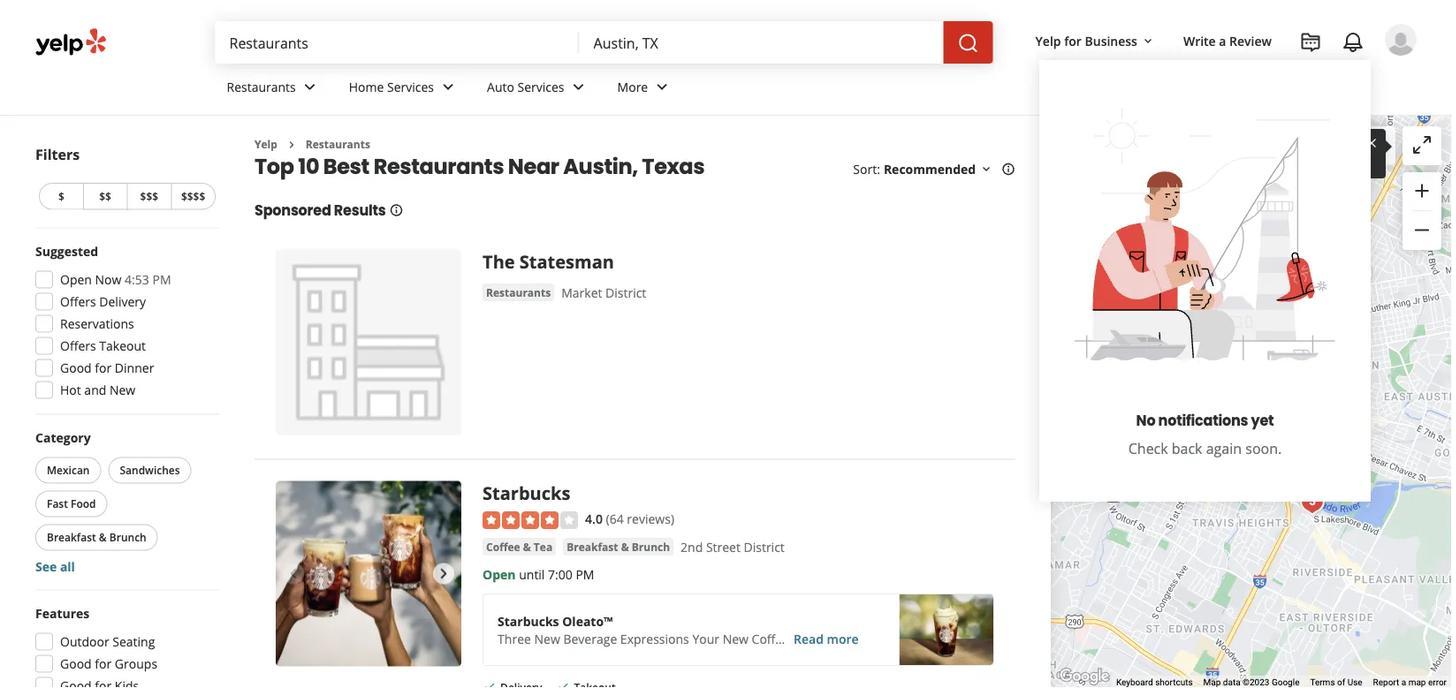 Task type: locate. For each thing, give the bounding box(es) containing it.
1 horizontal spatial district
[[744, 539, 785, 556]]

starbucks link
[[483, 481, 570, 506]]

aba - austin image
[[1205, 437, 1240, 472]]

None search field
[[215, 21, 997, 64]]

suerte image
[[1332, 385, 1368, 420]]

& for breakfast & brunch button inside group
[[99, 530, 107, 545]]

yelp inside button
[[1036, 32, 1061, 49]]

2 services from the left
[[518, 78, 564, 95]]

1 vertical spatial coffee
[[752, 631, 789, 647]]

new down dinner
[[110, 382, 135, 399]]

results
[[334, 201, 386, 220]]

keyboard shortcuts button
[[1116, 677, 1193, 689]]

check
[[1129, 439, 1168, 458]]

24 chevron down v2 image
[[568, 76, 589, 98]]

starbucks image
[[1212, 362, 1247, 398]]

0 horizontal spatial map
[[1240, 139, 1262, 154]]

restaurants down home services link
[[374, 152, 504, 181]]

breakfast down 4.0
[[567, 540, 618, 554]]

pm for filters
[[152, 271, 171, 288]]

your
[[692, 631, 720, 647]]

16 chevron down v2 image
[[1141, 34, 1155, 48]]

new right your
[[723, 631, 749, 647]]

24 chevron down v2 image left auto at the left top of the page
[[438, 76, 459, 98]]

& down 4.0 (64 reviews)
[[621, 540, 629, 554]]

1 vertical spatial yelp
[[255, 137, 277, 152]]

map inside the expand the map to get a better look at the businesses near you.
[[1240, 139, 1262, 154]]

0 horizontal spatial yelp
[[255, 137, 277, 152]]

coffee & tea button
[[483, 538, 556, 556]]

16 info v2 image
[[1002, 162, 1016, 177], [389, 203, 404, 217]]

slideshow element
[[276, 481, 461, 667]]

new down starbucks oleato™
[[534, 631, 560, 647]]

district
[[606, 285, 646, 301], [744, 539, 785, 556]]

2 offers from the top
[[60, 338, 96, 354]]

pm
[[152, 271, 171, 288], [576, 566, 594, 583]]

3 24 chevron down v2 image from the left
[[652, 76, 673, 98]]

offers for offers takeout
[[60, 338, 96, 354]]

dinner
[[115, 360, 154, 377]]

0 vertical spatial offers
[[60, 293, 96, 310]]

brunch down sandwiches button
[[109, 530, 146, 545]]

$$$$
[[181, 189, 205, 204]]

1 horizontal spatial yelp
[[1036, 32, 1061, 49]]

open down suggested
[[60, 271, 92, 288]]

16 checkmark v2 image
[[483, 680, 497, 689]]

offers down reservations
[[60, 338, 96, 354]]

1 vertical spatial open
[[483, 566, 516, 583]]

24 chevron down v2 image for restaurants
[[299, 76, 321, 98]]

food
[[71, 497, 96, 511]]

1 horizontal spatial a
[[1298, 139, 1304, 154]]

$$$ button
[[127, 183, 171, 210]]

brunch
[[109, 530, 146, 545], [632, 540, 670, 554]]

a
[[1219, 32, 1226, 49], [1298, 139, 1304, 154], [1402, 678, 1406, 688]]

2nd street district
[[681, 539, 785, 556]]

map right as in the top right of the page
[[1318, 138, 1344, 154]]

breakfast & brunch down (64
[[567, 540, 670, 554]]

the statesman
[[483, 250, 614, 274]]

1 horizontal spatial pm
[[576, 566, 594, 583]]

more
[[617, 78, 648, 95]]

7:00
[[548, 566, 573, 583]]

for
[[1064, 32, 1082, 49], [95, 360, 112, 377], [95, 656, 112, 673]]

0 horizontal spatial &
[[99, 530, 107, 545]]

near
[[508, 152, 559, 181]]

1 horizontal spatial brunch
[[632, 540, 670, 554]]

pm right the "7:00"
[[576, 566, 594, 583]]

0 vertical spatial for
[[1064, 32, 1082, 49]]

open for filters
[[60, 271, 92, 288]]

see all button
[[35, 559, 75, 575]]

tenten image
[[1207, 343, 1242, 378]]

& inside group
[[99, 530, 107, 545]]

previous image
[[283, 564, 304, 585]]

map left to
[[1240, 139, 1262, 154]]

coffee left 'read'
[[752, 631, 789, 647]]

1 vertical spatial 16 info v2 image
[[389, 203, 404, 217]]

0 vertical spatial yelp
[[1036, 32, 1061, 49]]

1 horizontal spatial services
[[518, 78, 564, 95]]

24 chevron down v2 image right the more
[[652, 76, 673, 98]]

restaurants link
[[213, 64, 335, 115], [306, 137, 370, 152], [483, 284, 554, 301]]

services for home services
[[387, 78, 434, 95]]

0 vertical spatial starbucks
[[483, 481, 570, 506]]

map left error
[[1409, 678, 1426, 688]]

none field up 'home services'
[[229, 33, 565, 52]]

24 chevron down v2 image inside home services link
[[438, 76, 459, 98]]

1 horizontal spatial 16 info v2 image
[[1002, 162, 1016, 177]]

district right street
[[744, 539, 785, 556]]

pm for sponsored results
[[576, 566, 594, 583]]

services right home
[[387, 78, 434, 95]]

yet
[[1251, 411, 1274, 430]]

0 vertical spatial good
[[60, 360, 92, 377]]

0 vertical spatial coffee
[[486, 540, 520, 554]]

& left tea
[[523, 540, 531, 554]]

2 none field from the left
[[594, 33, 930, 52]]

the
[[1220, 139, 1237, 154], [1217, 153, 1234, 168]]

yelp for yelp for business
[[1036, 32, 1061, 49]]

breakfast & brunch button down (64
[[563, 538, 674, 556]]

keyboard
[[1116, 678, 1153, 688]]

1 horizontal spatial &
[[523, 540, 531, 554]]

offers for offers delivery
[[60, 293, 96, 310]]

1 horizontal spatial map
[[1318, 138, 1344, 154]]

©2023
[[1243, 678, 1270, 688]]

for inside button
[[1064, 32, 1082, 49]]

a right write
[[1219, 32, 1226, 49]]

pm right 4:53
[[152, 271, 171, 288]]

0 vertical spatial district
[[606, 285, 646, 301]]

1618 asian fusion image
[[1295, 484, 1330, 520]]

breakfast up the all
[[47, 530, 96, 545]]

a right get
[[1298, 139, 1304, 154]]

restaurants down the
[[486, 285, 551, 300]]

starbucks up three
[[498, 613, 559, 630]]

1 vertical spatial for
[[95, 360, 112, 377]]

a right the report
[[1402, 678, 1406, 688]]

takeout
[[99, 338, 146, 354]]

24 chevron down v2 image left home
[[299, 76, 321, 98]]

0 horizontal spatial pm
[[152, 271, 171, 288]]

data
[[1223, 678, 1241, 688]]

1 none field from the left
[[229, 33, 565, 52]]

close image
[[1365, 135, 1379, 150]]

yelp left 16 chevron right v2 icon
[[255, 137, 277, 152]]

0 horizontal spatial brunch
[[109, 530, 146, 545]]

notifications image
[[1343, 32, 1364, 53]]

a for report
[[1402, 678, 1406, 688]]

see
[[35, 559, 57, 575]]

coffee
[[486, 540, 520, 554], [752, 631, 789, 647]]

of
[[1337, 678, 1346, 688]]

write
[[1184, 32, 1216, 49]]

1 horizontal spatial coffee
[[752, 631, 789, 647]]

2 vertical spatial for
[[95, 656, 112, 673]]

0 vertical spatial a
[[1219, 32, 1226, 49]]

none field up business categories "element"
[[594, 33, 930, 52]]

open left the until at the bottom of page
[[483, 566, 516, 583]]

home
[[349, 78, 384, 95]]

odd duck image
[[1132, 430, 1168, 466]]

back
[[1172, 439, 1203, 458]]

1 horizontal spatial open
[[483, 566, 516, 583]]

0 horizontal spatial services
[[387, 78, 434, 95]]

2 horizontal spatial 24 chevron down v2 image
[[652, 76, 673, 98]]

16 chevron down v2 image
[[980, 162, 994, 177]]

anthem image
[[1256, 394, 1292, 430]]

map region
[[840, 0, 1452, 689]]

auto
[[487, 78, 514, 95]]

yelp left the business
[[1036, 32, 1061, 49]]

1 services from the left
[[387, 78, 434, 95]]

2 horizontal spatial new
[[723, 631, 749, 647]]

ruby a. image
[[1385, 24, 1417, 56]]

starbucks
[[483, 481, 570, 506], [498, 613, 559, 630]]

offers up reservations
[[60, 293, 96, 310]]

more
[[827, 631, 859, 647]]

16 chevron right v2 image
[[284, 138, 299, 152]]

for for dinner
[[95, 360, 112, 377]]

None field
[[229, 33, 565, 52], [594, 33, 930, 52]]

1 vertical spatial offers
[[60, 338, 96, 354]]

for down 'outdoor seating'
[[95, 656, 112, 673]]

group
[[1403, 172, 1442, 250], [30, 243, 219, 404], [32, 429, 219, 576], [30, 605, 219, 689]]

0 horizontal spatial breakfast & brunch button
[[35, 525, 158, 551]]

services left 24 chevron down v2 icon
[[518, 78, 564, 95]]

see all
[[35, 559, 75, 575]]

1 good from the top
[[60, 360, 92, 377]]

starbucks oleato™
[[498, 613, 613, 630]]

2 horizontal spatial a
[[1402, 678, 1406, 688]]

1 offers from the top
[[60, 293, 96, 310]]

restaurants link right 16 chevron right v2 icon
[[306, 137, 370, 152]]

brunch inside group
[[109, 530, 146, 545]]

1 horizontal spatial 24 chevron down v2 image
[[438, 76, 459, 98]]

zoom in image
[[1412, 180, 1433, 201]]

services for auto services
[[518, 78, 564, 95]]

$$$$ button
[[171, 183, 216, 210]]

new inside group
[[110, 382, 135, 399]]

starbucks for starbucks oleato™
[[498, 613, 559, 630]]

starbucks up 4 star rating 'image'
[[483, 481, 570, 506]]

restaurants up the yelp link
[[227, 78, 296, 95]]

0 horizontal spatial open
[[60, 271, 92, 288]]

0 horizontal spatial new
[[110, 382, 135, 399]]

16 info v2 image right 16 chevron down v2 image
[[1002, 162, 1016, 177]]

expand map image
[[1412, 134, 1433, 155]]

0 horizontal spatial breakfast & brunch
[[47, 530, 146, 545]]

good down outdoor
[[60, 656, 92, 673]]

good
[[60, 360, 92, 377], [60, 656, 92, 673]]

report
[[1373, 678, 1400, 688]]

2 horizontal spatial &
[[621, 540, 629, 554]]

0 horizontal spatial breakfast
[[47, 530, 96, 545]]

again
[[1206, 439, 1242, 458]]

0 horizontal spatial coffee
[[486, 540, 520, 554]]

restaurants inside button
[[486, 285, 551, 300]]

breakfast & brunch
[[47, 530, 146, 545], [567, 540, 670, 554]]

business
[[1085, 32, 1138, 49]]

good up hot
[[60, 360, 92, 377]]

24 chevron down v2 image inside more link
[[652, 76, 673, 98]]

map for moves
[[1318, 138, 1344, 154]]

0 vertical spatial restaurants link
[[213, 64, 335, 115]]

for down offers takeout
[[95, 360, 112, 377]]

for for business
[[1064, 32, 1082, 49]]

1 24 chevron down v2 image from the left
[[299, 76, 321, 98]]

breakfast & brunch button
[[35, 525, 158, 551], [563, 538, 674, 556]]

good for good for dinner
[[60, 360, 92, 377]]

review
[[1230, 32, 1272, 49]]

starbucks for starbucks
[[483, 481, 570, 506]]

4 star rating image
[[483, 512, 578, 529]]

yelp link
[[255, 137, 277, 152]]

terms of use
[[1310, 678, 1363, 688]]

restaurants link up the yelp link
[[213, 64, 335, 115]]

error
[[1428, 678, 1447, 688]]

breakfast & brunch button down food
[[35, 525, 158, 551]]

0 horizontal spatial 24 chevron down v2 image
[[299, 76, 321, 98]]

1 vertical spatial pm
[[576, 566, 594, 583]]

& inside the coffee & tea button
[[523, 540, 531, 554]]

& down fast food button
[[99, 530, 107, 545]]

coffee down 4 star rating 'image'
[[486, 540, 520, 554]]

0 horizontal spatial district
[[606, 285, 646, 301]]

hot and new
[[60, 382, 135, 399]]

tea
[[534, 540, 553, 554]]

2 vertical spatial a
[[1402, 678, 1406, 688]]

1 vertical spatial starbucks
[[498, 613, 559, 630]]

24 chevron down v2 image
[[299, 76, 321, 98], [438, 76, 459, 98], [652, 76, 673, 98]]

1 horizontal spatial none field
[[594, 33, 930, 52]]

2 horizontal spatial map
[[1409, 678, 1426, 688]]

1 horizontal spatial breakfast & brunch
[[567, 540, 670, 554]]

brunch down reviews)
[[632, 540, 670, 554]]

texas
[[642, 152, 705, 181]]

0 horizontal spatial none field
[[229, 33, 565, 52]]

groups
[[115, 656, 157, 673]]

expand the map to get a better look at the businesses near you.
[[1179, 139, 1344, 168]]

for left the business
[[1064, 32, 1082, 49]]

you.
[[1322, 153, 1344, 168]]

1 vertical spatial a
[[1298, 139, 1304, 154]]

0 vertical spatial open
[[60, 271, 92, 288]]

1 vertical spatial good
[[60, 656, 92, 673]]

fast
[[47, 497, 68, 511]]

0 vertical spatial pm
[[152, 271, 171, 288]]

2 24 chevron down v2 image from the left
[[438, 76, 459, 98]]

2 good from the top
[[60, 656, 92, 673]]

good for groups
[[60, 656, 157, 673]]

district right market
[[606, 285, 646, 301]]

to
[[1265, 139, 1276, 154]]

fast food button
[[35, 491, 107, 518]]

keyboard shortcuts
[[1116, 678, 1193, 688]]

& inside breakfast & brunch link
[[621, 540, 629, 554]]

& for the coffee & tea button
[[523, 540, 531, 554]]

breakfast & brunch down food
[[47, 530, 146, 545]]

1 vertical spatial restaurants link
[[306, 137, 370, 152]]

open inside group
[[60, 271, 92, 288]]

outdoor seating
[[60, 634, 155, 651]]

the statesman image
[[1194, 336, 1230, 371]]

16 info v2 image right results
[[389, 203, 404, 217]]

reviews)
[[627, 510, 674, 527]]

until
[[519, 566, 545, 583]]

0 horizontal spatial a
[[1219, 32, 1226, 49]]

restaurants link down the
[[483, 284, 554, 301]]



Task type: describe. For each thing, give the bounding box(es) containing it.
error illustration image
[[1055, 88, 1356, 389]]

report a map error link
[[1373, 678, 1447, 688]]

10
[[298, 152, 319, 181]]

24 chevron down v2 image for home services
[[438, 76, 459, 98]]

sponsored
[[255, 201, 331, 220]]

open for sponsored results
[[483, 566, 516, 583]]

zoom out image
[[1412, 220, 1433, 241]]

google
[[1272, 678, 1300, 688]]

oleato™
[[562, 613, 613, 630]]

open now 4:53 pm
[[60, 271, 171, 288]]

Find text field
[[229, 33, 565, 52]]

notifications
[[1158, 411, 1248, 430]]

expressions
[[620, 631, 689, 647]]

suggested
[[35, 243, 98, 260]]

yelp for business button
[[1029, 25, 1162, 57]]

0 horizontal spatial 16 info v2 image
[[389, 203, 404, 217]]

none field near
[[594, 33, 930, 52]]

for for groups
[[95, 656, 112, 673]]

qi austin image
[[1182, 334, 1217, 369]]

map for to
[[1240, 139, 1262, 154]]

(64
[[606, 510, 624, 527]]

terms
[[1310, 678, 1335, 688]]

expand the map to get a better look at the businesses near you. tooltip
[[1165, 129, 1386, 179]]

next image
[[433, 564, 454, 585]]

breakfast inside group
[[47, 530, 96, 545]]

soon.
[[1246, 439, 1282, 458]]

statesman
[[520, 250, 614, 274]]

now
[[95, 271, 122, 288]]

delivery
[[99, 293, 146, 310]]

1 horizontal spatial breakfast
[[567, 540, 618, 554]]

$
[[58, 189, 64, 204]]

austin,
[[563, 152, 638, 181]]

Near text field
[[594, 33, 930, 52]]

write a review link
[[1176, 25, 1279, 57]]

sandwiches button
[[108, 457, 191, 484]]

coffee & tea
[[486, 540, 553, 554]]

no
[[1136, 411, 1156, 430]]

read more
[[794, 631, 859, 647]]

moves
[[1347, 138, 1385, 154]]

search
[[1260, 138, 1299, 154]]

business categories element
[[213, 64, 1417, 115]]

breakfast & brunch button inside group
[[35, 525, 158, 551]]

projects image
[[1300, 32, 1321, 53]]

businesses
[[1237, 153, 1293, 168]]

get
[[1279, 139, 1295, 154]]

outdoor
[[60, 634, 109, 651]]

2 vertical spatial restaurants link
[[483, 284, 554, 301]]

breakfast & brunch link
[[563, 538, 674, 556]]

and
[[84, 382, 106, 399]]

no notifications yet check back again soon.
[[1129, 411, 1282, 458]]

terms of use link
[[1310, 678, 1363, 688]]

sponsored results
[[255, 201, 386, 220]]

google image
[[1056, 666, 1114, 689]]

home services link
[[335, 64, 473, 115]]

seating
[[113, 634, 155, 651]]

three new beverage expressions your new coffee ritual
[[498, 631, 825, 647]]

yelp for the yelp link
[[255, 137, 277, 152]]

filters
[[35, 145, 80, 164]]

1 horizontal spatial new
[[534, 631, 560, 647]]

red ash image
[[1222, 362, 1257, 398]]

a inside the expand the map to get a better look at the businesses near you.
[[1298, 139, 1304, 154]]

group containing category
[[32, 429, 219, 576]]

16 checkmark v2 image
[[556, 680, 571, 689]]

map
[[1204, 678, 1221, 688]]

as
[[1302, 138, 1315, 154]]

$$$
[[140, 189, 158, 204]]

sort:
[[853, 161, 880, 178]]

search as map moves
[[1260, 138, 1385, 154]]

top 10 best restaurants near austin, texas
[[255, 152, 705, 181]]

a for write
[[1219, 32, 1226, 49]]

offers takeout
[[60, 338, 146, 354]]

1 vertical spatial district
[[744, 539, 785, 556]]

yelp for business
[[1036, 32, 1138, 49]]

all
[[60, 559, 75, 575]]

the statesman link
[[483, 250, 614, 274]]

market district
[[561, 285, 646, 301]]

hot
[[60, 382, 81, 399]]

coffee inside button
[[486, 540, 520, 554]]

user actions element
[[1021, 22, 1442, 502]]

24 chevron down v2 image for more
[[652, 76, 673, 98]]

best
[[323, 152, 369, 181]]

restaurants button
[[483, 284, 554, 301]]

open until 7:00 pm
[[483, 566, 594, 583]]

1 horizontal spatial breakfast & brunch button
[[563, 538, 674, 556]]

none field the find
[[229, 33, 565, 52]]

reservations
[[60, 316, 134, 332]]

coffee & tea link
[[483, 538, 556, 556]]

near
[[1295, 153, 1319, 168]]

group containing features
[[30, 605, 219, 689]]

shortcuts
[[1155, 678, 1193, 688]]

& for right breakfast & brunch button
[[621, 540, 629, 554]]

0 vertical spatial 16 info v2 image
[[1002, 162, 1016, 177]]

salty sow image
[[1342, 256, 1377, 292]]

2nd
[[681, 539, 703, 556]]

search image
[[958, 33, 979, 54]]

the
[[483, 250, 515, 274]]

look
[[1179, 153, 1201, 168]]

restaurants right 16 chevron right v2 icon
[[306, 137, 370, 152]]

4.0 (64 reviews)
[[585, 510, 674, 527]]

recommended
[[884, 161, 976, 178]]

report a map error
[[1373, 678, 1447, 688]]

mexican
[[47, 463, 90, 478]]

$$ button
[[83, 183, 127, 210]]

auto services
[[487, 78, 564, 95]]

fast food
[[47, 497, 96, 511]]

restaurants inside business categories "element"
[[227, 78, 296, 95]]

good for good for groups
[[60, 656, 92, 673]]

three
[[498, 631, 531, 647]]

write a review
[[1184, 32, 1272, 49]]

better
[[1306, 139, 1338, 154]]

features
[[35, 605, 90, 622]]

read
[[794, 631, 824, 647]]

map for error
[[1409, 678, 1426, 688]]

home services
[[349, 78, 434, 95]]

group containing suggested
[[30, 243, 219, 404]]



Task type: vqa. For each thing, say whether or not it's contained in the screenshot.
Carlos N. link
no



